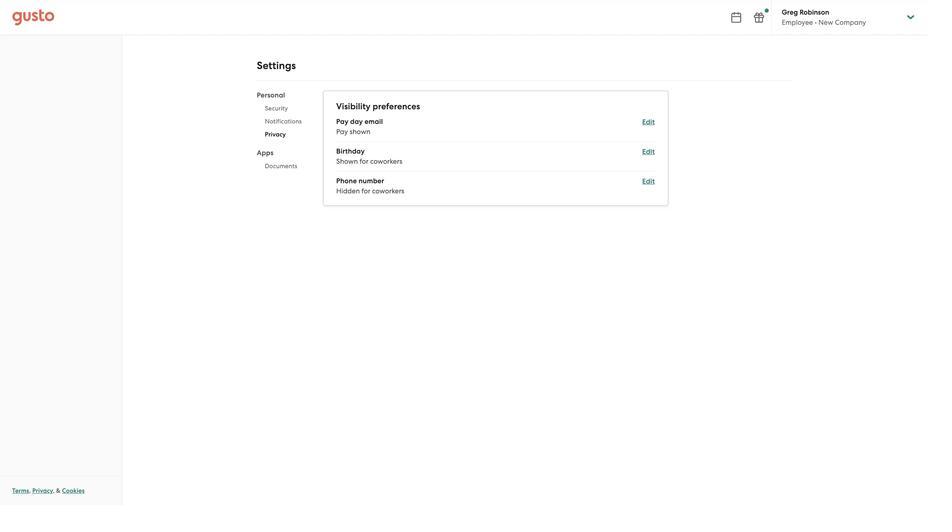 Task type: locate. For each thing, give the bounding box(es) containing it.
coworkers inside phone number hidden for coworkers
[[372, 187, 405, 195]]

greg robinson employee • new company
[[782, 8, 867, 26]]

phone number element
[[337, 177, 655, 196]]

coworkers down number
[[372, 187, 405, 195]]

privacy link
[[257, 128, 310, 141], [32, 488, 53, 495]]

privacy link left &
[[32, 488, 53, 495]]

edit inside the pay day email element
[[643, 118, 655, 126]]

employee
[[782, 18, 814, 26]]

2 pay from the top
[[337, 128, 348, 136]]

documents
[[265, 163, 298, 170]]

phone number hidden for coworkers
[[337, 177, 405, 195]]

edit inside birthday element
[[643, 148, 655, 156]]

privacy down notifications
[[265, 131, 286, 138]]

email
[[365, 118, 383, 126]]

shown
[[337, 157, 358, 166]]

0 vertical spatial pay
[[337, 118, 349, 126]]

0 vertical spatial coworkers
[[370, 157, 403, 166]]

visibility
[[337, 101, 371, 112]]

•
[[815, 18, 817, 26]]

1 edit from the top
[[643, 118, 655, 126]]

edit link inside phone number element
[[643, 177, 655, 186]]

for down birthday
[[360, 157, 369, 166]]

1 vertical spatial for
[[362, 187, 371, 195]]

edit inside phone number element
[[643, 177, 655, 186]]

pay left day
[[337, 118, 349, 126]]

privacy left &
[[32, 488, 53, 495]]

group containing personal
[[257, 91, 310, 175]]

1 edit link from the top
[[643, 118, 655, 126]]

2 edit link from the top
[[643, 148, 655, 156]]

1 vertical spatial pay
[[337, 128, 348, 136]]

1 vertical spatial edit
[[643, 148, 655, 156]]

1 horizontal spatial privacy
[[265, 131, 286, 138]]

phone
[[337, 177, 357, 185]]

terms link
[[12, 488, 29, 495]]

preferences
[[373, 101, 420, 112]]

edit link
[[643, 118, 655, 126], [643, 148, 655, 156], [643, 177, 655, 186]]

edit link inside birthday element
[[643, 148, 655, 156]]

1 vertical spatial edit link
[[643, 148, 655, 156]]

2 edit from the top
[[643, 148, 655, 156]]

3 edit from the top
[[643, 177, 655, 186]]

privacy link down notifications
[[257, 128, 310, 141]]

2 vertical spatial edit link
[[643, 177, 655, 186]]

pay
[[337, 118, 349, 126], [337, 128, 348, 136]]

pay day email pay shown
[[337, 118, 383, 136]]

list
[[337, 117, 655, 196]]

2 vertical spatial edit
[[643, 177, 655, 186]]

1 vertical spatial privacy
[[32, 488, 53, 495]]

1 horizontal spatial ,
[[53, 488, 55, 495]]

edit
[[643, 118, 655, 126], [643, 148, 655, 156], [643, 177, 655, 186]]

coworkers up number
[[370, 157, 403, 166]]

for inside birthday shown for coworkers
[[360, 157, 369, 166]]

group
[[257, 91, 310, 175]]

greg
[[782, 8, 799, 17]]

0 horizontal spatial privacy link
[[32, 488, 53, 495]]

edit link for pay day email
[[643, 118, 655, 126]]

privacy
[[265, 131, 286, 138], [32, 488, 53, 495]]

0 vertical spatial edit link
[[643, 118, 655, 126]]

number
[[359, 177, 385, 185]]

pay left shown
[[337, 128, 348, 136]]

robinson
[[800, 8, 830, 17]]

edit link inside the pay day email element
[[643, 118, 655, 126]]

0 vertical spatial privacy link
[[257, 128, 310, 141]]

apps
[[257, 149, 274, 157]]

1 horizontal spatial privacy link
[[257, 128, 310, 141]]

list containing pay day email
[[337, 117, 655, 196]]

security
[[265, 105, 288, 112]]

2 , from the left
[[53, 488, 55, 495]]

for
[[360, 157, 369, 166], [362, 187, 371, 195]]

0 vertical spatial for
[[360, 157, 369, 166]]

&
[[56, 488, 61, 495]]

pay day email element
[[337, 117, 655, 142]]

birthday
[[337, 147, 365, 156]]

0 vertical spatial edit
[[643, 118, 655, 126]]

,
[[29, 488, 31, 495], [53, 488, 55, 495]]

terms
[[12, 488, 29, 495]]

visibility preferences
[[337, 101, 420, 112]]

0 horizontal spatial ,
[[29, 488, 31, 495]]

1 vertical spatial coworkers
[[372, 187, 405, 195]]

0 vertical spatial privacy
[[265, 131, 286, 138]]

coworkers
[[370, 157, 403, 166], [372, 187, 405, 195]]

3 edit link from the top
[[643, 177, 655, 186]]

personal
[[257, 91, 285, 100]]

for down number
[[362, 187, 371, 195]]

visibility preferences group
[[337, 101, 655, 196]]



Task type: describe. For each thing, give the bounding box(es) containing it.
home image
[[12, 9, 54, 25]]

gusto navigation element
[[0, 35, 122, 68]]

cookies button
[[62, 486, 85, 496]]

edit for birthday
[[643, 148, 655, 156]]

edit for pay day email
[[643, 118, 655, 126]]

coworkers inside birthday shown for coworkers
[[370, 157, 403, 166]]

privacy inside privacy link
[[265, 131, 286, 138]]

birthday shown for coworkers
[[337, 147, 403, 166]]

for inside phone number hidden for coworkers
[[362, 187, 371, 195]]

new
[[819, 18, 834, 26]]

security link
[[257, 102, 310, 115]]

shown
[[350, 128, 371, 136]]

0 horizontal spatial privacy
[[32, 488, 53, 495]]

notifications
[[265, 118, 302, 125]]

birthday element
[[337, 147, 655, 172]]

day
[[350, 118, 363, 126]]

notifications link
[[257, 115, 310, 128]]

edit link for phone number
[[643, 177, 655, 186]]

terms , privacy , & cookies
[[12, 488, 85, 495]]

documents link
[[257, 160, 310, 173]]

1 , from the left
[[29, 488, 31, 495]]

edit link for birthday
[[643, 148, 655, 156]]

settings
[[257, 59, 296, 72]]

1 pay from the top
[[337, 118, 349, 126]]

1 vertical spatial privacy link
[[32, 488, 53, 495]]

company
[[836, 18, 867, 26]]

cookies
[[62, 488, 85, 495]]

edit for phone number
[[643, 177, 655, 186]]

hidden
[[337, 187, 360, 195]]



Task type: vqa. For each thing, say whether or not it's contained in the screenshot.
Setup link
no



